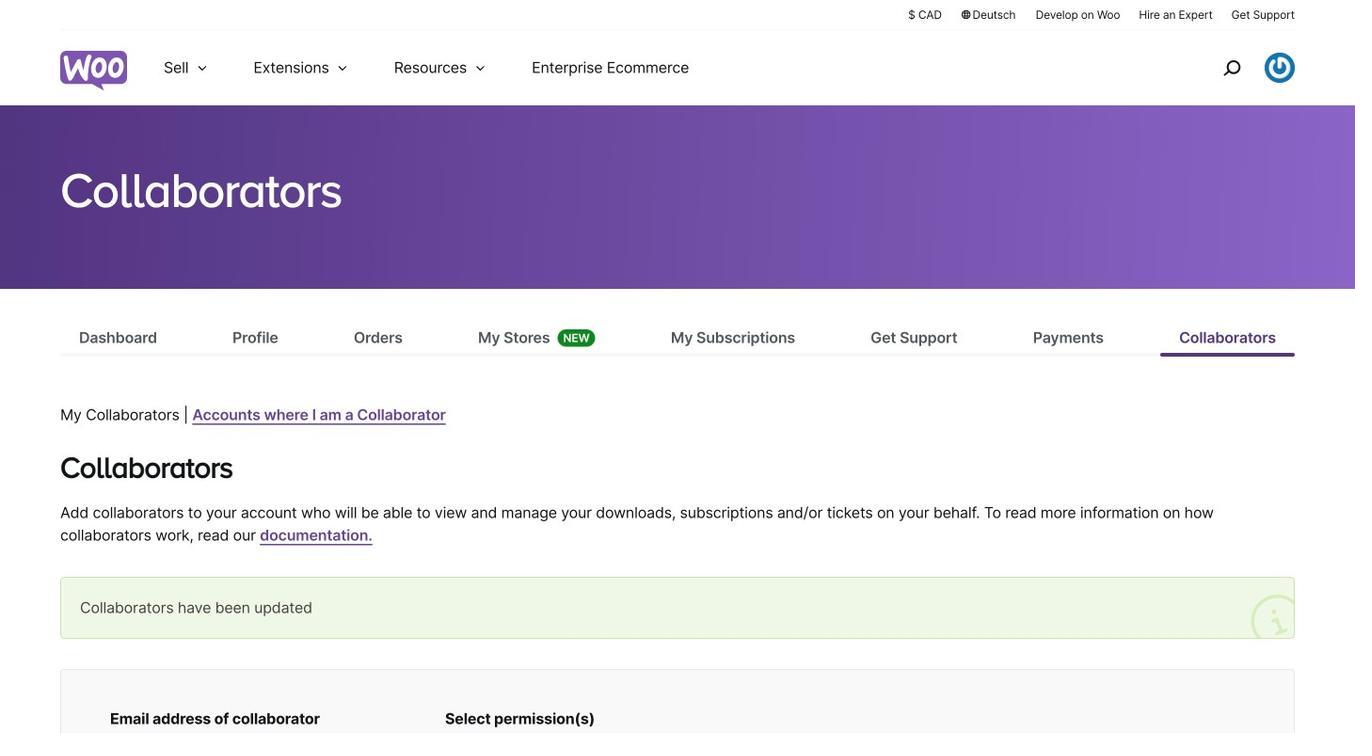 Task type: describe. For each thing, give the bounding box(es) containing it.
suchen image
[[1217, 53, 1247, 83]]

service navigation menu element
[[1183, 37, 1295, 98]]



Task type: locate. For each thing, give the bounding box(es) containing it.
open account menu image
[[1265, 53, 1295, 83]]



Task type: vqa. For each thing, say whether or not it's contained in the screenshot.
the 'Service navigation menu' element
yes



